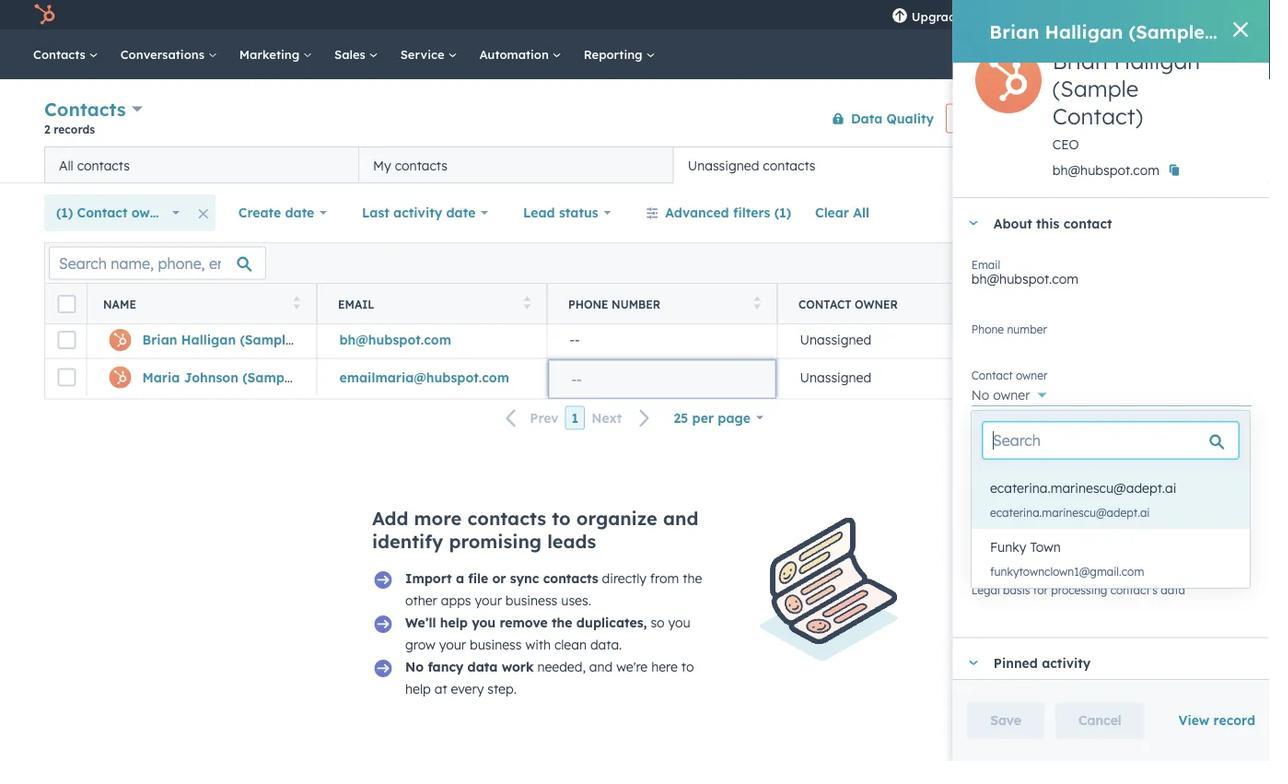 Task type: describe. For each thing, give the bounding box(es) containing it.
my contacts button
[[359, 147, 674, 183]]

record
[[1214, 712, 1256, 729]]

Search name, phone, email addresses, or company search field
[[49, 247, 266, 280]]

press to sort. element for phone number
[[754, 296, 761, 312]]

ecaterina.marinescu@adept.ai button
[[972, 470, 1251, 507]]

create contact
[[1133, 112, 1211, 125]]

name
[[103, 297, 136, 311]]

(3/5)
[[1091, 157, 1123, 173]]

page
[[718, 410, 751, 426]]

maria
[[142, 369, 180, 385]]

unassigned contacts
[[688, 157, 816, 173]]

at
[[435, 681, 448, 697]]

1 horizontal spatial data
[[1161, 583, 1186, 597]]

(sample for brian halligan (sample contact)
[[240, 332, 293, 348]]

1 horizontal spatial status
[[1001, 532, 1033, 546]]

unassigned button for emailmaria@hubspot.com
[[778, 359, 1008, 396]]

conversations
[[120, 47, 208, 62]]

you inside so you grow your business with clean data.
[[669, 614, 691, 630]]

import button
[[1038, 104, 1107, 133]]

2 vertical spatial contact
[[972, 378, 1013, 392]]

1 horizontal spatial contact owner
[[972, 378, 1048, 392]]

no owner
[[972, 387, 1030, 403]]

every
[[451, 681, 484, 697]]

ecaterina.marinescu@adept.ai inside ecaterina.marinescu@adept.ai ecaterina.marinescu@adept.ai
[[991, 505, 1151, 519]]

(1) contact owner
[[56, 205, 171, 221]]

directly from the other apps your business uses.
[[406, 570, 703, 608]]

ecaterina.marinescu@adept.ai ecaterina.marinescu@adept.ai
[[991, 480, 1177, 519]]

automation link
[[469, 29, 573, 79]]

(sample for brian halligan (sample contact) ceo
[[1053, 75, 1139, 102]]

press to sort. image
[[754, 296, 761, 309]]

date inside create date "popup button"
[[285, 205, 315, 221]]

cancel
[[1079, 712, 1122, 729]]

cancel button
[[1056, 702, 1145, 739]]

contact) for brian halligan (sample contact)
[[297, 332, 353, 348]]

add more contacts to organize and identify promising leads
[[372, 506, 699, 552]]

legal
[[972, 583, 1000, 597]]

0 vertical spatial contacts
[[33, 47, 89, 62]]

filters
[[734, 205, 771, 221]]

caret image
[[968, 661, 979, 665]]

service link
[[390, 29, 469, 79]]

add for add more contacts to organize and identify promising leads
[[372, 506, 409, 529]]

status inside popup button
[[559, 205, 599, 221]]

0 horizontal spatial data
[[468, 658, 498, 675]]

emailmaria@hubspot.com button
[[317, 359, 547, 396]]

1 horizontal spatial all
[[854, 205, 870, 221]]

unassigned for emailmaria@hubspot.com
[[800, 369, 872, 385]]

quality
[[887, 110, 935, 126]]

25
[[674, 410, 689, 426]]

no fancy data work
[[406, 658, 534, 675]]

(1) inside 'popup button'
[[56, 205, 73, 221]]

owner inside 'popup button'
[[132, 205, 171, 221]]

last activity date button
[[350, 194, 501, 231]]

views
[[1179, 157, 1215, 173]]

hubspot image
[[33, 4, 55, 26]]

settings link
[[1095, 5, 1118, 24]]

contact inside button
[[1171, 112, 1211, 125]]

last activity date
[[362, 205, 476, 221]]

no for no fancy data work
[[406, 658, 424, 675]]

identify
[[372, 529, 444, 552]]

we'll help you remove the duplicates,
[[406, 614, 647, 630]]

phone number
[[972, 322, 1047, 336]]

0 vertical spatial unassigned
[[688, 157, 760, 173]]

contacts inside popup button
[[44, 98, 126, 121]]

per
[[693, 410, 714, 426]]

marketplaces button
[[1017, 0, 1056, 29]]

pinned
[[994, 655, 1038, 671]]

contact's
[[1111, 583, 1158, 597]]

1 button
[[565, 406, 585, 430]]

0 vertical spatial bh@hubspot.com
[[1053, 162, 1160, 178]]

import for import a file or sync contacts
[[406, 570, 452, 586]]

your inside directly from the other apps your business uses.
[[475, 592, 502, 608]]

(sample for brian halligan (sample contac
[[1129, 20, 1206, 43]]

phone for phone number
[[569, 297, 609, 311]]

clear
[[816, 205, 850, 221]]

brian halligan (sample contact)
[[142, 332, 353, 348]]

next
[[592, 410, 622, 426]]

contacts up uses.
[[543, 570, 599, 586]]

clean
[[555, 636, 587, 652]]

menu containing funky
[[879, 0, 1249, 29]]

contacts button
[[44, 96, 143, 123]]

clear all button
[[804, 194, 882, 231]]

reporting link
[[573, 29, 667, 79]]

all contacts button
[[44, 147, 359, 183]]

uses.
[[561, 592, 592, 608]]

Last contacted text field
[[972, 428, 1252, 457]]

bh@hubspot.com button
[[317, 322, 547, 359]]

(sample for maria johnson (sample contact)
[[243, 369, 296, 385]]

date inside last activity date popup button
[[447, 205, 476, 221]]

0 vertical spatial lead
[[524, 205, 555, 221]]

Search HubSpot search field
[[1012, 39, 1238, 70]]

sync
[[510, 570, 540, 586]]

for
[[1033, 583, 1048, 597]]

advanced filters (1)
[[666, 205, 792, 221]]

phone for phone number
[[972, 322, 1004, 336]]

contact inside 'popup button'
[[77, 205, 128, 221]]

help inside needed, and we're here to help at every step.
[[406, 681, 431, 697]]

town
[[1031, 539, 1061, 555]]

data quality
[[851, 110, 935, 126]]

list box containing ecaterina.marinescu@adept.ai
[[972, 470, 1251, 588]]

-- for emailmaria@hubspot.com
[[1031, 369, 1041, 385]]

number
[[1007, 322, 1047, 336]]

fancy
[[428, 658, 464, 675]]

business inside directly from the other apps your business uses.
[[506, 592, 558, 608]]

-- button for emailmaria@hubspot.com
[[1008, 359, 1239, 396]]

0 vertical spatial help
[[440, 614, 468, 630]]

we'll
[[406, 614, 436, 630]]

email bh@hubspot.com
[[972, 258, 1079, 287]]

all for all views
[[1158, 157, 1175, 173]]

2 records
[[44, 122, 95, 136]]

lifecycle
[[972, 468, 1017, 482]]

-- button up "--" text field
[[547, 322, 778, 359]]

maria johnson (sample contact)
[[142, 369, 355, 385]]

lead status button
[[512, 194, 623, 231]]

contacts for my contacts
[[395, 157, 448, 173]]

about this contact
[[994, 215, 1112, 231]]

data
[[851, 110, 883, 126]]

prev
[[530, 410, 559, 426]]

1 ecaterina.marinescu@adept.ai from the top
[[991, 480, 1177, 496]]

upgrade
[[912, 9, 964, 24]]

view record link
[[1179, 712, 1256, 729]]

save button
[[968, 702, 1045, 739]]

activity for last
[[394, 205, 443, 221]]

funky town button
[[972, 529, 1251, 566]]

import for import
[[1054, 112, 1091, 125]]

stage
[[1020, 468, 1049, 482]]

bh@hubspot.com link
[[340, 332, 452, 348]]

halligan for brian halligan (sample contact) ceo
[[1114, 47, 1201, 75]]

2 vertical spatial lead
[[972, 532, 998, 546]]

1 horizontal spatial lead status
[[972, 532, 1033, 546]]

no for no owner
[[972, 387, 990, 403]]

so you grow your business with clean data.
[[406, 614, 691, 652]]

my
[[373, 157, 391, 173]]

marketplaces image
[[1028, 8, 1045, 25]]

unassigned contacts button
[[674, 147, 989, 183]]

funky
[[991, 539, 1027, 555]]

caret image
[[968, 221, 979, 225]]

the inside directly from the other apps your business uses.
[[683, 570, 703, 586]]

ceo
[[1053, 136, 1079, 153]]

email for email
[[338, 297, 375, 311]]

contacts banner
[[44, 94, 1227, 147]]

1 vertical spatial contact
[[799, 297, 852, 311]]

close image
[[1234, 22, 1249, 37]]



Task type: vqa. For each thing, say whether or not it's contained in the screenshot.


Task type: locate. For each thing, give the bounding box(es) containing it.
needed, and we're here to help at every step.
[[406, 658, 694, 697]]

view record
[[1179, 712, 1256, 729]]

contacts for all contacts
[[77, 157, 130, 173]]

1 horizontal spatial contact
[[799, 297, 852, 311]]

actions button
[[947, 104, 1027, 133]]

1 vertical spatial last
[[972, 417, 994, 431]]

unassigned button for bh@hubspot.com
[[778, 322, 1008, 359]]

a
[[456, 570, 464, 586]]

notifications image
[[1129, 8, 1145, 25]]

add left more
[[372, 506, 409, 529]]

contacts inside add more contacts to organize and identify promising leads
[[468, 506, 547, 529]]

email for email bh@hubspot.com
[[972, 258, 1001, 271]]

contact) up ceo
[[1053, 102, 1143, 130]]

2 horizontal spatial contact
[[972, 378, 1013, 392]]

2 press to sort. element from the left
[[524, 296, 531, 312]]

0 vertical spatial data
[[1161, 583, 1186, 597]]

status up basis
[[1001, 532, 1033, 546]]

create down all contacts button at the top left of the page
[[238, 205, 281, 221]]

and inside add more contacts to organize and identify promising leads
[[664, 506, 699, 529]]

contact right this
[[1064, 215, 1112, 231]]

directly
[[602, 570, 647, 586]]

0 horizontal spatial date
[[285, 205, 315, 221]]

last for last contacted
[[972, 417, 994, 431]]

brian up edit popup button
[[990, 20, 1040, 43]]

lead status inside popup button
[[524, 205, 599, 221]]

1 vertical spatial ecaterina.marinescu@adept.ai
[[991, 505, 1151, 519]]

no down grow
[[406, 658, 424, 675]]

status down my contacts button
[[559, 205, 599, 221]]

1 vertical spatial contact
[[1064, 215, 1112, 231]]

last down no owner
[[972, 417, 994, 431]]

contact right press to sort. image
[[799, 297, 852, 311]]

import inside button
[[1054, 112, 1091, 125]]

about
[[994, 215, 1032, 231]]

1 vertical spatial create
[[238, 205, 281, 221]]

contact down all contacts
[[77, 205, 128, 221]]

0 vertical spatial contact)
[[1053, 102, 1143, 130]]

edit button
[[975, 47, 1042, 120]]

0 horizontal spatial contact owner
[[799, 297, 898, 311]]

1 horizontal spatial last
[[972, 417, 994, 431]]

1 horizontal spatial press to sort. image
[[524, 296, 531, 309]]

business up we'll help you remove the duplicates, in the bottom of the page
[[506, 592, 558, 608]]

no owner button
[[972, 377, 1252, 407]]

contact) inside brian halligan (sample contact) ceo
[[1053, 102, 1143, 130]]

pagination navigation
[[495, 406, 662, 430]]

halligan for brian halligan (sample contact)
[[181, 332, 236, 348]]

contacts up filters
[[763, 157, 816, 173]]

-- button up 'no owner' popup button
[[1008, 322, 1239, 359]]

0 vertical spatial email
[[972, 258, 1001, 271]]

0 vertical spatial brian
[[990, 20, 1040, 43]]

the
[[683, 570, 703, 586], [552, 614, 573, 630]]

contact)
[[1053, 102, 1143, 130], [297, 332, 353, 348], [300, 369, 355, 385]]

data up every
[[468, 658, 498, 675]]

phone left number
[[972, 322, 1004, 336]]

contact
[[1171, 112, 1211, 125], [1064, 215, 1112, 231]]

0 horizontal spatial you
[[472, 614, 496, 630]]

0 vertical spatial your
[[475, 592, 502, 608]]

0 horizontal spatial status
[[559, 205, 599, 221]]

and down data.
[[590, 658, 613, 675]]

ecaterina.marinescu@adept.ai down last contacted text box
[[991, 480, 1177, 496]]

last inside popup button
[[362, 205, 390, 221]]

25 per page button
[[662, 400, 776, 436]]

-- for bh@hubspot.com
[[1031, 332, 1041, 348]]

this
[[1036, 215, 1060, 231]]

-- button down phone number text box
[[1008, 359, 1239, 396]]

-- down the email bh@hubspot.com
[[1031, 332, 1041, 348]]

date
[[285, 205, 315, 221], [447, 205, 476, 221]]

pinned activity
[[994, 655, 1091, 671]]

business inside so you grow your business with clean data.
[[470, 636, 522, 652]]

duplicates,
[[577, 614, 647, 630]]

0 vertical spatial no
[[972, 387, 990, 403]]

0 horizontal spatial all
[[59, 157, 73, 173]]

to inside needed, and we're here to help at every step.
[[682, 658, 694, 675]]

2 vertical spatial unassigned
[[800, 369, 872, 385]]

last
[[362, 205, 390, 221], [972, 417, 994, 431]]

0 horizontal spatial and
[[590, 658, 613, 675]]

contact owner up last contacted
[[972, 378, 1048, 392]]

2 horizontal spatial all
[[1158, 157, 1175, 173]]

from
[[650, 570, 679, 586]]

2 vertical spatial halligan
[[181, 332, 236, 348]]

help
[[440, 614, 468, 630], [406, 681, 431, 697]]

you right so
[[669, 614, 691, 630]]

sales link
[[324, 29, 390, 79]]

-- up contacted
[[1031, 369, 1041, 385]]

next button
[[585, 406, 662, 430]]

2 vertical spatial contact)
[[300, 369, 355, 385]]

press to sort. element for email
[[524, 296, 531, 312]]

3 press to sort. element from the left
[[754, 296, 761, 312]]

0 horizontal spatial add
[[372, 506, 409, 529]]

activity
[[394, 205, 443, 221], [1042, 655, 1091, 671]]

create inside button
[[1133, 112, 1168, 125]]

my contacts
[[373, 157, 448, 173]]

2 unassigned button from the top
[[778, 359, 1008, 396]]

calling icon image
[[990, 7, 1006, 24]]

(sample
[[1129, 20, 1206, 43], [1053, 75, 1139, 102], [240, 332, 293, 348], [243, 369, 296, 385]]

business
[[506, 592, 558, 608], [470, 636, 522, 652]]

brian inside brian halligan (sample contact) ceo
[[1053, 47, 1108, 75]]

1 vertical spatial lead
[[972, 488, 1002, 505]]

actions
[[962, 112, 1001, 125]]

(sample inside brian halligan (sample contact) ceo
[[1053, 75, 1139, 102]]

1 horizontal spatial the
[[683, 570, 703, 586]]

you left remove
[[472, 614, 496, 630]]

0 vertical spatial last
[[362, 205, 390, 221]]

data right contact's
[[1161, 583, 1186, 597]]

help image
[[1067, 8, 1084, 25]]

activity right pinned on the bottom
[[1042, 655, 1091, 671]]

1 unassigned button from the top
[[778, 322, 1008, 359]]

0 vertical spatial create
[[1133, 112, 1168, 125]]

0 vertical spatial import
[[1054, 112, 1091, 125]]

create for create date
[[238, 205, 281, 221]]

to inside add more contacts to organize and identify promising leads
[[552, 506, 571, 529]]

contacted
[[997, 417, 1050, 431]]

1 (1) from the left
[[56, 205, 73, 221]]

create inside "popup button"
[[238, 205, 281, 221]]

2 horizontal spatial press to sort. element
[[754, 296, 761, 312]]

import up other
[[406, 570, 452, 586]]

0 vertical spatial activity
[[394, 205, 443, 221]]

press to sort. element up brian halligan (sample contact)
[[294, 296, 300, 312]]

1 horizontal spatial press to sort. element
[[524, 296, 531, 312]]

contact up last contacted
[[972, 378, 1013, 392]]

you
[[472, 614, 496, 630], [669, 614, 691, 630]]

last contacted
[[972, 417, 1050, 431]]

0 vertical spatial halligan
[[1046, 20, 1124, 43]]

all for all contacts
[[59, 157, 73, 173]]

1 press to sort. element from the left
[[294, 296, 300, 312]]

1 horizontal spatial date
[[447, 205, 476, 221]]

1 horizontal spatial to
[[682, 658, 694, 675]]

1 horizontal spatial and
[[664, 506, 699, 529]]

upgrade image
[[892, 8, 909, 25]]

marketing
[[239, 47, 303, 62]]

1 vertical spatial unassigned
[[800, 332, 872, 348]]

(1) down all contacts
[[56, 205, 73, 221]]

add for add view (3/5)
[[1028, 157, 1054, 173]]

contact) down 'bh@hubspot.com' 'link'
[[300, 369, 355, 385]]

1 vertical spatial the
[[552, 614, 573, 630]]

bh@hubspot.com up emailmaria@hubspot.com
[[340, 332, 452, 348]]

halligan for brian halligan (sample contac
[[1046, 20, 1124, 43]]

1 horizontal spatial create
[[1133, 112, 1168, 125]]

search image
[[1232, 48, 1245, 61]]

1 vertical spatial email
[[338, 297, 375, 311]]

unassigned for bh@hubspot.com
[[800, 332, 872, 348]]

contacts for unassigned contacts
[[763, 157, 816, 173]]

lead down my contacts button
[[524, 205, 555, 221]]

import
[[1054, 112, 1091, 125], [406, 570, 452, 586]]

2 ecaterina.marinescu@adept.ai from the top
[[991, 505, 1151, 519]]

Phone number text field
[[972, 319, 1252, 356]]

bh@hubspot.com down ceo
[[1053, 162, 1160, 178]]

contacts
[[33, 47, 89, 62], [44, 98, 126, 121]]

halligan
[[1046, 20, 1124, 43], [1114, 47, 1201, 75], [181, 332, 236, 348]]

press to sort. image left phone number
[[524, 296, 531, 309]]

1 you from the left
[[472, 614, 496, 630]]

and inside needed, and we're here to help at every step.
[[590, 658, 613, 675]]

import a file or sync contacts
[[406, 570, 599, 586]]

1 vertical spatial contacts
[[44, 98, 126, 121]]

press to sort. image
[[294, 296, 300, 309], [524, 296, 531, 309]]

add view (3/5)
[[1028, 157, 1123, 173]]

1 vertical spatial contact)
[[297, 332, 353, 348]]

service
[[401, 47, 448, 62]]

contacts down hubspot link
[[33, 47, 89, 62]]

press to sort. element left phone number
[[524, 296, 531, 312]]

add inside add more contacts to organize and identify promising leads
[[372, 506, 409, 529]]

to left organize on the bottom
[[552, 506, 571, 529]]

0 horizontal spatial phone
[[569, 297, 609, 311]]

0 horizontal spatial brian
[[142, 332, 177, 348]]

0 horizontal spatial (1)
[[56, 205, 73, 221]]

all left views
[[1158, 157, 1175, 173]]

data quality button
[[820, 100, 935, 137]]

0 vertical spatial phone
[[569, 297, 609, 311]]

no up last contacted
[[972, 387, 990, 403]]

phone number
[[569, 297, 661, 311]]

0 horizontal spatial contact
[[77, 205, 128, 221]]

create for create contact
[[1133, 112, 1168, 125]]

your down file
[[475, 592, 502, 608]]

halligan inside brian halligan (sample contact) ceo
[[1114, 47, 1201, 75]]

1 horizontal spatial you
[[669, 614, 691, 630]]

contact) up the maria johnson (sample contact)
[[297, 332, 353, 348]]

more
[[414, 506, 462, 529]]

bh@hubspot.com inside button
[[340, 332, 452, 348]]

0 horizontal spatial activity
[[394, 205, 443, 221]]

Search search field
[[983, 422, 1240, 459]]

brian for brian halligan (sample contac
[[990, 20, 1040, 43]]

lead button
[[972, 478, 1252, 509]]

brian halligan (sample contac
[[990, 20, 1271, 43]]

0 horizontal spatial press to sort. image
[[294, 296, 300, 309]]

1 horizontal spatial no
[[972, 387, 990, 403]]

emailmaria@hubspot.com
[[340, 369, 510, 385]]

1 vertical spatial import
[[406, 570, 452, 586]]

1 horizontal spatial email
[[972, 258, 1001, 271]]

0 horizontal spatial contact
[[1064, 215, 1112, 231]]

brian up maria
[[142, 332, 177, 348]]

brian for brian halligan (sample contact)
[[142, 332, 177, 348]]

1 horizontal spatial brian
[[990, 20, 1040, 43]]

create up all views
[[1133, 112, 1168, 125]]

settings image
[[1098, 8, 1115, 24]]

0 horizontal spatial no
[[406, 658, 424, 675]]

activity inside popup button
[[394, 205, 443, 221]]

create date button
[[226, 194, 339, 231]]

-- down phone number
[[570, 332, 580, 348]]

ecaterina.marinescu@adept.ai up town on the bottom of page
[[991, 505, 1151, 519]]

funky town funkytownclown1@gmail.com
[[991, 539, 1145, 578]]

we're
[[617, 658, 648, 675]]

0 horizontal spatial email
[[338, 297, 375, 311]]

1 vertical spatial no
[[406, 658, 424, 675]]

0 horizontal spatial to
[[552, 506, 571, 529]]

0 horizontal spatial press to sort. element
[[294, 296, 300, 312]]

2 horizontal spatial brian
[[1053, 47, 1108, 75]]

2 date from the left
[[447, 205, 476, 221]]

2 vertical spatial bh@hubspot.com
[[340, 332, 452, 348]]

0 vertical spatial contact owner
[[799, 297, 898, 311]]

with
[[526, 636, 551, 652]]

all inside "link"
[[1158, 157, 1175, 173]]

1 vertical spatial status
[[1001, 532, 1033, 546]]

so
[[651, 614, 665, 630]]

all views
[[1158, 157, 1215, 173]]

0 horizontal spatial last
[[362, 205, 390, 221]]

2 press to sort. image from the left
[[524, 296, 531, 309]]

1 horizontal spatial your
[[475, 592, 502, 608]]

press to sort. image up brian halligan (sample contact)
[[294, 296, 300, 309]]

1 vertical spatial brian
[[1053, 47, 1108, 75]]

brian
[[990, 20, 1040, 43], [1053, 47, 1108, 75], [142, 332, 177, 348]]

2 vertical spatial brian
[[142, 332, 177, 348]]

ecaterina.marinescu@adept.ai
[[991, 480, 1177, 496], [991, 505, 1151, 519]]

1 vertical spatial data
[[468, 658, 498, 675]]

list box
[[972, 470, 1251, 588]]

sales
[[335, 47, 369, 62]]

(1) inside button
[[775, 205, 792, 221]]

contacts up 'records'
[[44, 98, 126, 121]]

0 horizontal spatial create
[[238, 205, 281, 221]]

2 (1) from the left
[[775, 205, 792, 221]]

1 vertical spatial halligan
[[1114, 47, 1201, 75]]

contact
[[77, 205, 128, 221], [799, 297, 852, 311], [972, 378, 1013, 392]]

contact owner
[[799, 297, 898, 311], [972, 378, 1048, 392]]

no inside popup button
[[972, 387, 990, 403]]

lead
[[524, 205, 555, 221], [972, 488, 1002, 505], [972, 532, 998, 546]]

bh@hubspot.com
[[1053, 162, 1160, 178], [972, 271, 1079, 287], [340, 332, 452, 348]]

1 vertical spatial your
[[439, 636, 466, 652]]

add left view
[[1028, 157, 1054, 173]]

prev button
[[495, 406, 565, 430]]

your up fancy at the bottom left
[[439, 636, 466, 652]]

phone
[[569, 297, 609, 311], [972, 322, 1004, 336]]

1 horizontal spatial (1)
[[775, 205, 792, 221]]

1 vertical spatial lead status
[[972, 532, 1033, 546]]

add view (3/5) button
[[996, 147, 1146, 183]]

help left at at bottom left
[[406, 681, 431, 697]]

phone left number at the top
[[569, 297, 609, 311]]

contact up all views
[[1171, 112, 1211, 125]]

0 vertical spatial to
[[552, 506, 571, 529]]

contact owner right press to sort. image
[[799, 297, 898, 311]]

0 vertical spatial lead status
[[524, 205, 599, 221]]

1 vertical spatial bh@hubspot.com
[[972, 271, 1079, 287]]

owner inside popup button
[[993, 387, 1030, 403]]

email
[[972, 258, 1001, 271], [338, 297, 375, 311]]

1 press to sort. image from the left
[[294, 296, 300, 309]]

(1) right filters
[[775, 205, 792, 221]]

clear all
[[816, 205, 870, 221]]

1 horizontal spatial import
[[1054, 112, 1091, 125]]

last for last activity date
[[362, 205, 390, 221]]

(1) contact owner button
[[44, 194, 191, 231]]

contact inside dropdown button
[[1064, 215, 1112, 231]]

menu item
[[977, 0, 980, 29]]

lifecycle stage
[[972, 468, 1049, 482]]

work
[[502, 658, 534, 675]]

lead down lifecycle
[[972, 488, 1002, 505]]

activity for pinned
[[1042, 655, 1091, 671]]

1
[[572, 410, 579, 426]]

1 horizontal spatial contact
[[1171, 112, 1211, 125]]

unassigned button
[[778, 322, 1008, 359], [778, 359, 1008, 396]]

0 vertical spatial contact
[[1171, 112, 1211, 125]]

contacts down 'records'
[[77, 157, 130, 173]]

all right 'clear'
[[854, 205, 870, 221]]

brian halligan (sample contact) link
[[142, 332, 353, 348]]

brian for brian halligan (sample contact) ceo
[[1053, 47, 1108, 75]]

-- button for bh@hubspot.com
[[1008, 322, 1239, 359]]

lead status up basis
[[972, 532, 1033, 546]]

and up from
[[664, 506, 699, 529]]

all contacts
[[59, 157, 130, 173]]

the up clean
[[552, 614, 573, 630]]

automation
[[480, 47, 553, 62]]

help down apps
[[440, 614, 468, 630]]

0 vertical spatial business
[[506, 592, 558, 608]]

unassigned
[[688, 157, 760, 173], [800, 332, 872, 348], [800, 369, 872, 385]]

lead up the legal
[[972, 532, 998, 546]]

emailmaria@hubspot.com link
[[340, 369, 510, 385]]

business up "work"
[[470, 636, 522, 652]]

1 date from the left
[[285, 205, 315, 221]]

email up 'bh@hubspot.com' 'link'
[[338, 297, 375, 311]]

contacts right the my
[[395, 157, 448, 173]]

processing
[[1051, 583, 1108, 597]]

activity inside dropdown button
[[1042, 655, 1091, 671]]

brian down help 'icon'
[[1053, 47, 1108, 75]]

here
[[652, 658, 678, 675]]

contact) for maria johnson (sample contact)
[[300, 369, 355, 385]]

-- text field
[[572, 369, 753, 389]]

your inside so you grow your business with clean data.
[[439, 636, 466, 652]]

to right here
[[682, 658, 694, 675]]

1 horizontal spatial phone
[[972, 322, 1004, 336]]

email inside the email bh@hubspot.com
[[972, 258, 1001, 271]]

import up ceo
[[1054, 112, 1091, 125]]

menu
[[879, 0, 1249, 29]]

1 vertical spatial activity
[[1042, 655, 1091, 671]]

basis
[[1003, 583, 1030, 597]]

press to sort. element
[[294, 296, 300, 312], [524, 296, 531, 312], [754, 296, 761, 312]]

last down the my
[[362, 205, 390, 221]]

press to sort. element down filters
[[754, 296, 761, 312]]

1 horizontal spatial activity
[[1042, 655, 1091, 671]]

activity down my contacts
[[394, 205, 443, 221]]

grow
[[406, 636, 436, 652]]

or
[[493, 570, 506, 586]]

1 vertical spatial to
[[682, 658, 694, 675]]

0 horizontal spatial the
[[552, 614, 573, 630]]

the right from
[[683, 570, 703, 586]]

1 horizontal spatial add
[[1028, 157, 1054, 173]]

all down 2 records
[[59, 157, 73, 173]]

bh@hubspot.com up number
[[972, 271, 1079, 287]]

email down caret image
[[972, 258, 1001, 271]]

2
[[44, 122, 50, 136]]

2 you from the left
[[669, 614, 691, 630]]

0 vertical spatial the
[[683, 570, 703, 586]]

contacts up import a file or sync contacts
[[468, 506, 547, 529]]

1 vertical spatial business
[[470, 636, 522, 652]]

all views link
[[1146, 147, 1227, 183]]

contact) for brian halligan (sample contact) ceo
[[1053, 102, 1143, 130]]

calling icon button
[[982, 3, 1014, 27]]

funky
[[1188, 7, 1219, 22]]

add inside add view (3/5) popup button
[[1028, 157, 1054, 173]]

funky town image
[[1168, 6, 1184, 23]]

lead status down my contacts button
[[524, 205, 599, 221]]



